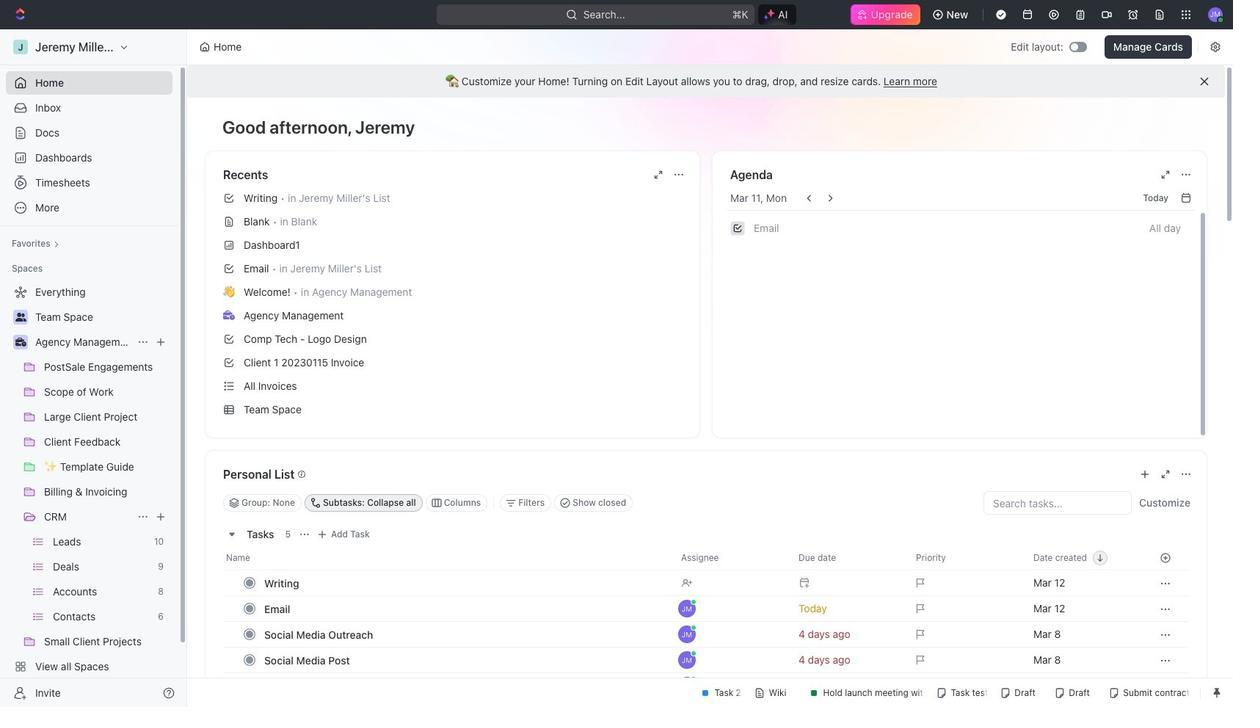 Task type: locate. For each thing, give the bounding box(es) containing it.
set priority image
[[908, 673, 1025, 699]]

Search tasks... text field
[[985, 492, 1131, 514]]

alert
[[187, 65, 1225, 98]]

tree
[[6, 280, 173, 703]]

jeremy miller's workspace, , element
[[13, 40, 28, 54]]

user group image
[[15, 313, 26, 322]]



Task type: describe. For each thing, give the bounding box(es) containing it.
business time image
[[223, 310, 235, 320]]

tree inside "sidebar" 'navigation'
[[6, 280, 173, 703]]

business time image
[[15, 338, 26, 347]]

sidebar navigation
[[0, 29, 190, 707]]



Task type: vqa. For each thing, say whether or not it's contained in the screenshot.
the bottom The 3
no



